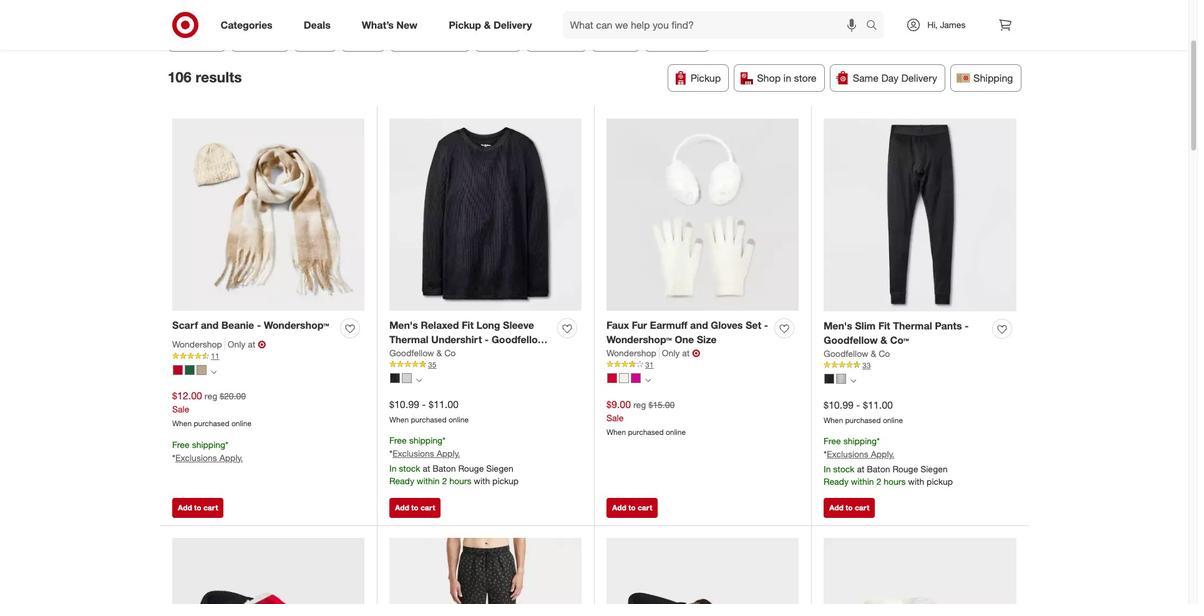 Task type: describe. For each thing, give the bounding box(es) containing it.
goodfellow & co link for goodfellow
[[824, 348, 891, 360]]

pickup for men's relaxed fit long sleeve thermal undershirt - goodfellow & co™
[[493, 476, 519, 487]]

exclusions apply. button for men's relaxed fit long sleeve thermal undershirt - goodfellow & co™
[[393, 448, 460, 460]]

online inside $12.00 reg $20.00 sale when purchased online
[[232, 419, 252, 428]]

purchased down all colors image
[[846, 416, 881, 425]]

undershirt
[[431, 333, 482, 346]]

goodfellow & co link for undershirt
[[390, 347, 456, 359]]

search
[[861, 20, 891, 32]]

filter button
[[168, 24, 226, 52]]

beanie
[[221, 319, 254, 332]]

new
[[397, 18, 418, 31]]

shop
[[758, 72, 781, 84]]

day
[[882, 72, 899, 84]]

brand
[[603, 32, 629, 44]]

cart for scarf and beanie - wondershop™
[[204, 503, 218, 512]]

faux fur earmuff and gloves set - wondershop™ one size
[[607, 319, 769, 346]]

siegen for men's slim fit thermal pants - goodfellow & co™
[[921, 464, 948, 475]]

pickup for pickup & delivery
[[449, 18, 481, 31]]

shipping inside free shipping * * exclusions apply.
[[192, 439, 225, 450]]

all colors element for relaxed
[[416, 376, 422, 384]]

add for men's slim fit thermal pants - goodfellow & co™
[[830, 503, 844, 512]]

add to cart button for men's slim fit thermal pants - goodfellow & co™
[[824, 498, 876, 518]]

add to cart for men's relaxed fit long sleeve thermal undershirt - goodfellow & co™
[[395, 503, 435, 512]]

wondershop only at ¬ for earmuff
[[607, 347, 701, 359]]

only for earmuff
[[662, 348, 680, 358]]

what's new link
[[351, 11, 433, 39]]

long
[[477, 319, 501, 332]]

when inside $9.00 reg $15.00 sale when purchased online
[[607, 427, 626, 437]]

& for goodfellow & co link for undershirt
[[437, 348, 442, 358]]

results
[[196, 68, 242, 85]]

1 and from the left
[[201, 319, 219, 332]]

shop in store button
[[734, 64, 825, 92]]

wondershop™ inside scarf and beanie - wondershop™ link
[[264, 319, 329, 332]]

goodfellow up 35
[[390, 348, 434, 358]]

What can we help you find? suggestions appear below search field
[[563, 11, 870, 39]]

brand button
[[592, 24, 640, 52]]

white image
[[619, 374, 629, 384]]

pickup button
[[668, 64, 729, 92]]

35 link
[[390, 359, 582, 370]]

james
[[941, 19, 966, 30]]

$10.99 - $11.00 when purchased online for goodfellow
[[824, 399, 904, 425]]

same day delivery
[[853, 72, 938, 84]]

shipping button
[[951, 64, 1022, 92]]

goodfellow up 33
[[824, 348, 869, 359]]

scarf and beanie - wondershop™ link
[[172, 318, 329, 333]]

fit for thermal
[[879, 320, 891, 332]]

exclusions for goodfellow
[[827, 449, 869, 460]]

$11.00 for goodfellow
[[864, 399, 894, 411]]

shop in store
[[758, 72, 817, 84]]

categories link
[[210, 11, 288, 39]]

31 link
[[607, 359, 799, 370]]

scarf and beanie - wondershop™
[[172, 319, 329, 332]]

set
[[746, 319, 762, 332]]

scarf
[[172, 319, 198, 332]]

pickup for pickup
[[691, 72, 721, 84]]

$9.00 reg $15.00 sale when purchased online
[[607, 398, 686, 437]]

relaxed
[[421, 319, 459, 332]]

- inside faux fur earmuff and gloves set - wondershop™ one size
[[765, 319, 769, 332]]

store
[[795, 72, 817, 84]]

$11.00 for undershirt
[[429, 398, 459, 411]]

cart for men's relaxed fit long sleeve thermal undershirt - goodfellow & co™
[[421, 503, 435, 512]]

red image
[[173, 365, 183, 375]]

faux
[[607, 319, 629, 332]]

$20.00
[[220, 391, 246, 402]]

- inside men's slim fit thermal pants - goodfellow & co™
[[965, 320, 969, 332]]

exclusions for undershirt
[[393, 449, 434, 459]]

free for undershirt
[[390, 436, 407, 446]]

to for men's relaxed fit long sleeve thermal undershirt - goodfellow & co™
[[412, 503, 419, 512]]

free shipping * * exclusions apply. in stock at  baton rouge siegen ready within 2 hours with pickup for goodfellow
[[824, 436, 954, 487]]

co for goodfellow
[[879, 348, 891, 359]]

purchased inside $9.00 reg $15.00 sale when purchased online
[[628, 427, 664, 437]]

pickup & delivery
[[449, 18, 532, 31]]

featured
[[537, 32, 576, 44]]

what's new
[[362, 18, 418, 31]]

¬ for and
[[693, 347, 701, 359]]

hours for -
[[450, 476, 472, 487]]

shipping
[[974, 72, 1014, 84]]

free for goodfellow
[[824, 436, 842, 447]]

shipping for undershirt
[[409, 436, 443, 446]]

in for men's slim fit thermal pants - goodfellow & co™
[[824, 464, 831, 475]]

sale for $9.00
[[607, 413, 624, 423]]

men's for men's relaxed fit long sleeve thermal undershirt - goodfellow & co™
[[390, 319, 418, 332]]

106
[[168, 68, 192, 85]]

rouge for co™
[[893, 464, 919, 475]]

when inside $12.00 reg $20.00 sale when purchased online
[[172, 419, 192, 428]]

106 results
[[168, 68, 242, 85]]

gloves
[[711, 319, 743, 332]]

tan image
[[197, 365, 207, 375]]

in for men's relaxed fit long sleeve thermal undershirt - goodfellow & co™
[[390, 464, 397, 474]]

add for men's relaxed fit long sleeve thermal undershirt - goodfellow & co™
[[395, 503, 409, 512]]

what's
[[362, 18, 394, 31]]

& inside the men's relaxed fit long sleeve thermal undershirt - goodfellow & co™
[[390, 348, 396, 360]]

$12.00
[[172, 390, 202, 402]]

rouge for goodfellow
[[459, 464, 484, 474]]

fur
[[632, 319, 648, 332]]

goodfellow inside the men's relaxed fit long sleeve thermal undershirt - goodfellow & co™
[[492, 333, 546, 346]]

$15.00
[[649, 399, 675, 410]]

to for scarf and beanie - wondershop™
[[194, 503, 201, 512]]

all colors element for slim
[[851, 377, 857, 385]]

$10.99 for men's slim fit thermal pants - goodfellow & co™
[[824, 399, 854, 411]]

add for scarf and beanie - wondershop™
[[178, 503, 192, 512]]

2 for undershirt
[[442, 476, 447, 487]]

pink image
[[631, 374, 641, 384]]

wondershop™ inside faux fur earmuff and gloves set - wondershop™ one size
[[607, 333, 672, 346]]

online down 33 'link'
[[883, 416, 904, 425]]

baton for goodfellow
[[867, 464, 891, 475]]

black image for men's relaxed fit long sleeve thermal undershirt - goodfellow & co™
[[390, 374, 400, 384]]

purchased down 35
[[411, 415, 447, 424]]

cart for men's slim fit thermal pants - goodfellow & co™
[[855, 503, 870, 512]]

goodfellow inside men's slim fit thermal pants - goodfellow & co™
[[824, 334, 878, 346]]

sleeve
[[503, 319, 534, 332]]

earmuff
[[650, 319, 688, 332]]

free shipping * * exclusions apply.
[[172, 439, 243, 463]]



Task type: locate. For each thing, give the bounding box(es) containing it.
$11.00 down 33
[[864, 399, 894, 411]]

men's
[[390, 319, 418, 332], [824, 320, 853, 332]]

1 horizontal spatial all colors image
[[416, 378, 422, 384]]

0 horizontal spatial wondershop link
[[172, 338, 225, 351]]

purchased down $15.00
[[628, 427, 664, 437]]

goodfellow & co
[[390, 348, 456, 358], [824, 348, 891, 359]]

in
[[390, 464, 397, 474], [824, 464, 831, 475]]

hi,
[[928, 19, 938, 30]]

men's inside men's slim fit thermal pants - goodfellow & co™
[[824, 320, 853, 332]]

free inside free shipping * * exclusions apply.
[[172, 439, 190, 450]]

apply. inside free shipping * * exclusions apply.
[[220, 452, 243, 463]]

$12.00 reg $20.00 sale when purchased online
[[172, 390, 252, 428]]

0 horizontal spatial reg
[[205, 391, 217, 402]]

rouge
[[459, 464, 484, 474], [893, 464, 919, 475]]

online inside $9.00 reg $15.00 sale when purchased online
[[666, 427, 686, 437]]

adult fluffy faux shearling pull-on slipper socks with huggable heel & grippers - wondershop™ ivory image
[[824, 538, 1017, 604], [824, 538, 1017, 604]]

1 horizontal spatial 2
[[877, 477, 882, 487]]

4 cart from the left
[[855, 503, 870, 512]]

shipping for goodfellow
[[844, 436, 877, 447]]

purchased inside $12.00 reg $20.00 sale when purchased online
[[194, 419, 230, 428]]

hours for &
[[884, 477, 906, 487]]

deals link
[[293, 11, 346, 39]]

0 horizontal spatial within
[[417, 476, 440, 487]]

thermal left pants
[[894, 320, 933, 332]]

in
[[784, 72, 792, 84]]

0 horizontal spatial $10.99 - $11.00 when purchased online
[[390, 398, 469, 424]]

add to cart for faux fur earmuff and gloves set - wondershop™ one size
[[613, 503, 653, 512]]

with for goodfellow
[[474, 476, 490, 487]]

co
[[445, 348, 456, 358], [879, 348, 891, 359]]

faux fur earmuff and gloves set - wondershop™ one size image
[[607, 119, 799, 311], [607, 119, 799, 311]]

sale for $12.00
[[172, 404, 189, 415]]

gray image for men's relaxed fit long sleeve thermal undershirt - goodfellow & co™
[[402, 374, 412, 384]]

$10.99 - $11.00 when purchased online down all colors image
[[824, 399, 904, 425]]

0 horizontal spatial fit
[[462, 319, 474, 332]]

all colors image down relaxed
[[416, 378, 422, 384]]

0 horizontal spatial in
[[390, 464, 397, 474]]

4 add to cart from the left
[[830, 503, 870, 512]]

0 horizontal spatial $10.99
[[390, 398, 420, 411]]

0 horizontal spatial sale
[[172, 404, 189, 415]]

co down men's slim fit thermal pants - goodfellow & co™
[[879, 348, 891, 359]]

men's slim fit thermal pants - goodfellow & co™ link
[[824, 319, 988, 348]]

all colors element right tan image
[[211, 368, 217, 375]]

0 horizontal spatial black image
[[390, 374, 400, 384]]

online down $20.00 on the left bottom
[[232, 419, 252, 428]]

1 cart from the left
[[204, 503, 218, 512]]

0 horizontal spatial co™
[[399, 348, 418, 360]]

co for undershirt
[[445, 348, 456, 358]]

1 horizontal spatial shipping
[[409, 436, 443, 446]]

- inside scarf and beanie - wondershop™ link
[[257, 319, 261, 332]]

reg inside $9.00 reg $15.00 sale when purchased online
[[634, 399, 646, 410]]

at
[[248, 339, 255, 350], [683, 348, 690, 358], [423, 464, 430, 474], [858, 464, 865, 475]]

men's flannel pajama pants - goodfellow & co™ image
[[390, 538, 582, 604], [390, 538, 582, 604]]

1 horizontal spatial stock
[[834, 464, 855, 475]]

all colors image for and
[[211, 369, 217, 375]]

3 add to cart from the left
[[613, 503, 653, 512]]

apply.
[[437, 449, 460, 459], [871, 449, 895, 460], [220, 452, 243, 463]]

wondershop link for fur
[[607, 347, 660, 359]]

pickup right the new
[[449, 18, 481, 31]]

purchased
[[411, 415, 447, 424], [846, 416, 881, 425], [194, 419, 230, 428], [628, 427, 664, 437]]

1 vertical spatial co™
[[399, 348, 418, 360]]

1 horizontal spatial hours
[[884, 477, 906, 487]]

goodfellow & co link
[[390, 347, 456, 359], [824, 348, 891, 360]]

pants
[[935, 320, 963, 332]]

1 horizontal spatial pickup
[[927, 477, 954, 487]]

fit inside men's slim fit thermal pants - goodfellow & co™
[[879, 320, 891, 332]]

all colors element down relaxed
[[416, 376, 422, 384]]

0 horizontal spatial all colors image
[[211, 369, 217, 375]]

within for men's slim fit thermal pants - goodfellow & co™
[[852, 477, 875, 487]]

reg inside $12.00 reg $20.00 sale when purchased online
[[205, 391, 217, 402]]

3 cart from the left
[[638, 503, 653, 512]]

wondershop only at ¬
[[172, 338, 266, 351], [607, 347, 701, 359]]

1 horizontal spatial co™
[[891, 334, 910, 346]]

reg for $12.00
[[205, 391, 217, 402]]

only
[[228, 339, 246, 350], [662, 348, 680, 358]]

wondershop
[[172, 339, 222, 350], [607, 348, 657, 358]]

size
[[697, 333, 717, 346]]

online down 35 link
[[449, 415, 469, 424]]

0 horizontal spatial wondershop
[[172, 339, 222, 350]]

wondershop up 11
[[172, 339, 222, 350]]

0 horizontal spatial pickup
[[493, 476, 519, 487]]

siegen for men's relaxed fit long sleeve thermal undershirt - goodfellow & co™
[[487, 464, 514, 474]]

$10.99 - $11.00 when purchased online for undershirt
[[390, 398, 469, 424]]

2 add to cart button from the left
[[390, 498, 441, 518]]

featured button
[[526, 24, 587, 52]]

online
[[449, 415, 469, 424], [883, 416, 904, 425], [232, 419, 252, 428], [666, 427, 686, 437]]

1 vertical spatial wondershop™
[[607, 333, 672, 346]]

men's inside the men's relaxed fit long sleeve thermal undershirt - goodfellow & co™
[[390, 319, 418, 332]]

fpo/apo
[[656, 32, 699, 44]]

filter
[[195, 32, 216, 44]]

1 horizontal spatial $10.99
[[824, 399, 854, 411]]

$10.99 - $11.00 when purchased online
[[390, 398, 469, 424], [824, 399, 904, 425]]

only down one in the right bottom of the page
[[662, 348, 680, 358]]

fpo/apo button
[[645, 24, 710, 52]]

1 add to cart button from the left
[[172, 498, 224, 518]]

wondershop link
[[172, 338, 225, 351], [607, 347, 660, 359]]

goodfellow down sleeve
[[492, 333, 546, 346]]

2 horizontal spatial apply.
[[871, 449, 895, 460]]

men's relaxed fit long sleeve thermal undershirt - goodfellow & co™ link
[[390, 318, 553, 360]]

delivery inside the same day delivery button
[[902, 72, 938, 84]]

& for goodfellow's goodfellow & co link
[[871, 348, 877, 359]]

men's relaxed fit long sleeve thermal undershirt - goodfellow & co™ image
[[390, 119, 582, 311], [390, 119, 582, 311]]

sale inside $9.00 reg $15.00 sale when purchased online
[[607, 413, 624, 423]]

$10.99
[[390, 398, 420, 411], [824, 399, 854, 411]]

1 horizontal spatial pickup
[[691, 72, 721, 84]]

shipping
[[409, 436, 443, 446], [844, 436, 877, 447], [192, 439, 225, 450]]

1 add to cart from the left
[[178, 503, 218, 512]]

apply. for goodfellow
[[871, 449, 895, 460]]

hours
[[450, 476, 472, 487], [884, 477, 906, 487]]

1 horizontal spatial $11.00
[[864, 399, 894, 411]]

gray image for men's slim fit thermal pants - goodfellow & co™
[[837, 374, 847, 384]]

goodfellow
[[492, 333, 546, 346], [824, 334, 878, 346], [390, 348, 434, 358], [824, 348, 869, 359]]

1 horizontal spatial free shipping * * exclusions apply. in stock at  baton rouge siegen ready within 2 hours with pickup
[[824, 436, 954, 487]]

& inside men's slim fit thermal pants - goodfellow & co™
[[881, 334, 888, 346]]

green image
[[185, 365, 195, 375]]

1 horizontal spatial baton
[[867, 464, 891, 475]]

all colors image
[[211, 369, 217, 375], [416, 378, 422, 384], [646, 378, 651, 384]]

wondershop for scarf
[[172, 339, 222, 350]]

cart for faux fur earmuff and gloves set - wondershop™ one size
[[638, 503, 653, 512]]

online down $15.00
[[666, 427, 686, 437]]

pickup
[[493, 476, 519, 487], [927, 477, 954, 487]]

1 vertical spatial delivery
[[902, 72, 938, 84]]

wondershop™ down fur
[[607, 333, 672, 346]]

reg for $9.00
[[634, 399, 646, 410]]

0 horizontal spatial thermal
[[390, 333, 429, 346]]

$9.00
[[607, 398, 631, 411]]

apply. for undershirt
[[437, 449, 460, 459]]

only down beanie
[[228, 339, 246, 350]]

wondershop only at ¬ up 11
[[172, 338, 266, 351]]

slim
[[856, 320, 876, 332]]

0 horizontal spatial exclusions
[[175, 452, 217, 463]]

with for co™
[[909, 477, 925, 487]]

stock for men's slim fit thermal pants - goodfellow & co™
[[834, 464, 855, 475]]

11
[[211, 352, 219, 361]]

all colors image right tan image
[[211, 369, 217, 375]]

1 horizontal spatial ¬
[[693, 347, 701, 359]]

free shipping * * exclusions apply. in stock at  baton rouge siegen ready within 2 hours with pickup for undershirt
[[390, 436, 519, 487]]

men's left relaxed
[[390, 319, 418, 332]]

1 horizontal spatial wondershop only at ¬
[[607, 347, 701, 359]]

1 horizontal spatial exclusions
[[393, 449, 434, 459]]

goodfellow & co for goodfellow
[[824, 348, 891, 359]]

$10.99 - $11.00 when purchased online down 35
[[390, 398, 469, 424]]

delivery inside pickup & delivery link
[[494, 18, 532, 31]]

0 horizontal spatial goodfellow & co link
[[390, 347, 456, 359]]

0 horizontal spatial goodfellow & co
[[390, 348, 456, 358]]

33
[[863, 361, 871, 370]]

goodfellow & co up 33
[[824, 348, 891, 359]]

co™ left 35
[[399, 348, 418, 360]]

wondershop link up 11
[[172, 338, 225, 351]]

0 horizontal spatial apply.
[[220, 452, 243, 463]]

0 horizontal spatial 2
[[442, 476, 447, 487]]

faux fur earmuff and gloves set - wondershop™ one size link
[[607, 318, 770, 347]]

co™ inside men's slim fit thermal pants - goodfellow & co™
[[891, 334, 910, 346]]

1 horizontal spatial wondershop link
[[607, 347, 660, 359]]

add to cart
[[178, 503, 218, 512], [395, 503, 435, 512], [613, 503, 653, 512], [830, 503, 870, 512]]

1 horizontal spatial only
[[662, 348, 680, 358]]

ready for men's slim fit thermal pants - goodfellow & co™
[[824, 477, 849, 487]]

all colors image right pink "icon"
[[646, 378, 651, 384]]

$11.00 down 35
[[429, 398, 459, 411]]

co™ up 33 'link'
[[891, 334, 910, 346]]

wondershop only at ¬ for beanie
[[172, 338, 266, 351]]

scarf and beanie - wondershop™ image
[[172, 119, 365, 311], [172, 119, 365, 311]]

1 horizontal spatial co
[[879, 348, 891, 359]]

1 horizontal spatial goodfellow & co link
[[824, 348, 891, 360]]

black image
[[390, 374, 400, 384], [825, 374, 835, 384]]

all colors element
[[211, 368, 217, 375], [416, 376, 422, 384], [646, 376, 651, 384], [851, 377, 857, 385]]

to for men's slim fit thermal pants - goodfellow & co™
[[846, 503, 853, 512]]

and
[[201, 319, 219, 332], [691, 319, 708, 332]]

2 horizontal spatial shipping
[[844, 436, 877, 447]]

$10.99 for men's relaxed fit long sleeve thermal undershirt - goodfellow & co™
[[390, 398, 420, 411]]

add to cart button for men's relaxed fit long sleeve thermal undershirt - goodfellow & co™
[[390, 498, 441, 518]]

$11.00
[[429, 398, 459, 411], [864, 399, 894, 411]]

0 horizontal spatial co
[[445, 348, 456, 358]]

fit right slim
[[879, 320, 891, 332]]

0 horizontal spatial only
[[228, 339, 246, 350]]

1 horizontal spatial with
[[909, 477, 925, 487]]

add to cart button for scarf and beanie - wondershop™
[[172, 498, 224, 518]]

gray image
[[402, 374, 412, 384], [837, 374, 847, 384]]

free
[[390, 436, 407, 446], [824, 436, 842, 447], [172, 439, 190, 450]]

1 horizontal spatial apply.
[[437, 449, 460, 459]]

red image
[[608, 374, 618, 384]]

2 add to cart from the left
[[395, 503, 435, 512]]

all colors image for relaxed
[[416, 378, 422, 384]]

add for faux fur earmuff and gloves set - wondershop™ one size
[[613, 503, 627, 512]]

2 horizontal spatial all colors image
[[646, 378, 651, 384]]

*
[[443, 436, 446, 446], [877, 436, 880, 447], [225, 439, 229, 450], [390, 449, 393, 459], [824, 449, 827, 460], [172, 452, 175, 463]]

1 vertical spatial thermal
[[390, 333, 429, 346]]

categories
[[221, 18, 273, 31]]

and up size
[[691, 319, 708, 332]]

pickup inside pickup & delivery link
[[449, 18, 481, 31]]

add to cart button for faux fur earmuff and gloves set - wondershop™ one size
[[607, 498, 658, 518]]

1 horizontal spatial exclusions apply. button
[[393, 448, 460, 460]]

4 add to cart button from the left
[[824, 498, 876, 518]]

1 vertical spatial pickup
[[691, 72, 721, 84]]

wondershop™ up 11 link at the bottom
[[264, 319, 329, 332]]

1 horizontal spatial siegen
[[921, 464, 948, 475]]

0 horizontal spatial $11.00
[[429, 398, 459, 411]]

31
[[646, 360, 654, 369]]

1 to from the left
[[194, 503, 201, 512]]

all colors element down slim
[[851, 377, 857, 385]]

goodfellow & co link up 35
[[390, 347, 456, 359]]

1 horizontal spatial wondershop™
[[607, 333, 672, 346]]

0 horizontal spatial wondershop only at ¬
[[172, 338, 266, 351]]

11 link
[[172, 351, 365, 362]]

2 cart from the left
[[421, 503, 435, 512]]

0 vertical spatial delivery
[[494, 18, 532, 31]]

to
[[194, 503, 201, 512], [412, 503, 419, 512], [629, 503, 636, 512], [846, 503, 853, 512]]

within for men's relaxed fit long sleeve thermal undershirt - goodfellow & co™
[[417, 476, 440, 487]]

baton
[[433, 464, 456, 474], [867, 464, 891, 475]]

wondershop link up the 31
[[607, 347, 660, 359]]

fit
[[462, 319, 474, 332], [879, 320, 891, 332]]

purchased up free shipping * * exclusions apply.
[[194, 419, 230, 428]]

add to cart button
[[172, 498, 224, 518], [390, 498, 441, 518], [607, 498, 658, 518], [824, 498, 876, 518]]

0 horizontal spatial baton
[[433, 464, 456, 474]]

thermal down relaxed
[[390, 333, 429, 346]]

all colors image for fur
[[646, 378, 651, 384]]

0 horizontal spatial free shipping * * exclusions apply. in stock at  baton rouge siegen ready within 2 hours with pickup
[[390, 436, 519, 487]]

1 horizontal spatial men's
[[824, 320, 853, 332]]

fit inside the men's relaxed fit long sleeve thermal undershirt - goodfellow & co™
[[462, 319, 474, 332]]

reg left $20.00 on the left bottom
[[205, 391, 217, 402]]

2 to from the left
[[412, 503, 419, 512]]

delivery
[[494, 18, 532, 31], [902, 72, 938, 84]]

pickup & delivery link
[[438, 11, 548, 39]]

co down "undershirt"
[[445, 348, 456, 358]]

3 add to cart button from the left
[[607, 498, 658, 518]]

pickup inside pickup button
[[691, 72, 721, 84]]

wondershop for faux
[[607, 348, 657, 358]]

all colors element for fur
[[646, 376, 651, 384]]

¬ down scarf and beanie - wondershop™ link at the left of page
[[258, 338, 266, 351]]

with
[[474, 476, 490, 487], [909, 477, 925, 487]]

pickup for men's slim fit thermal pants - goodfellow & co™
[[927, 477, 954, 487]]

reg right $9.00
[[634, 399, 646, 410]]

search button
[[861, 11, 891, 41]]

0 vertical spatial co™
[[891, 334, 910, 346]]

baton for undershirt
[[433, 464, 456, 474]]

0 horizontal spatial siegen
[[487, 464, 514, 474]]

wondershop link for and
[[172, 338, 225, 351]]

pickup down 'fpo/apo' button
[[691, 72, 721, 84]]

2 for goodfellow
[[877, 477, 882, 487]]

1 horizontal spatial delivery
[[902, 72, 938, 84]]

fit for long
[[462, 319, 474, 332]]

all colors element for and
[[211, 368, 217, 375]]

¬ for -
[[258, 338, 266, 351]]

¬ down size
[[693, 347, 701, 359]]

men's slim fit thermal pants - goodfellow & co™
[[824, 320, 969, 346]]

-
[[257, 319, 261, 332], [765, 319, 769, 332], [965, 320, 969, 332], [485, 333, 489, 346], [422, 398, 426, 411], [857, 399, 861, 411]]

0 horizontal spatial ready
[[390, 476, 415, 487]]

1 horizontal spatial sale
[[607, 413, 624, 423]]

1 add from the left
[[178, 503, 192, 512]]

exclusions apply. button for men's slim fit thermal pants - goodfellow & co™
[[827, 449, 895, 461]]

and right scarf
[[201, 319, 219, 332]]

0 horizontal spatial wondershop™
[[264, 319, 329, 332]]

35
[[428, 360, 437, 369]]

add to cart for scarf and beanie - wondershop™
[[178, 503, 218, 512]]

sale inside $12.00 reg $20.00 sale when purchased online
[[172, 404, 189, 415]]

to for faux fur earmuff and gloves set - wondershop™ one size
[[629, 503, 636, 512]]

adult buffalo check plaid faux shearling lined pull-on slipper socks with huggable heel & grippers - wondershop™ red/black image
[[172, 538, 365, 604], [172, 538, 365, 604]]

sale down $12.00 at the bottom of page
[[172, 404, 189, 415]]

delivery for pickup & delivery
[[494, 18, 532, 31]]

thermal inside men's slim fit thermal pants - goodfellow & co™
[[894, 320, 933, 332]]

one
[[675, 333, 695, 346]]

4 add from the left
[[830, 503, 844, 512]]

4 to from the left
[[846, 503, 853, 512]]

0 vertical spatial thermal
[[894, 320, 933, 332]]

0 horizontal spatial hours
[[450, 476, 472, 487]]

men's slim fit thermal pants - goodfellow & co™ image
[[824, 119, 1017, 312], [824, 119, 1017, 312]]

- inside the men's relaxed fit long sleeve thermal undershirt - goodfellow & co™
[[485, 333, 489, 346]]

add to cart for men's slim fit thermal pants - goodfellow & co™
[[830, 503, 870, 512]]

1 horizontal spatial black image
[[825, 374, 835, 384]]

adult tartan plaid faux shearling lined pull-on slipper socks with huggable heel & grippers - wondershop™ ivory/black image
[[607, 538, 799, 604], [607, 538, 799, 604]]

0 horizontal spatial rouge
[[459, 464, 484, 474]]

pickup
[[449, 18, 481, 31], [691, 72, 721, 84]]

0 horizontal spatial delivery
[[494, 18, 532, 31]]

reg
[[205, 391, 217, 402], [634, 399, 646, 410]]

0 vertical spatial pickup
[[449, 18, 481, 31]]

0 horizontal spatial and
[[201, 319, 219, 332]]

0 horizontal spatial free
[[172, 439, 190, 450]]

0 horizontal spatial shipping
[[192, 439, 225, 450]]

cart
[[204, 503, 218, 512], [421, 503, 435, 512], [638, 503, 653, 512], [855, 503, 870, 512]]

1 horizontal spatial reg
[[634, 399, 646, 410]]

fit up "undershirt"
[[462, 319, 474, 332]]

2 add from the left
[[395, 503, 409, 512]]

& inside pickup & delivery link
[[484, 18, 491, 31]]

1 horizontal spatial free
[[390, 436, 407, 446]]

thermal inside the men's relaxed fit long sleeve thermal undershirt - goodfellow & co™
[[390, 333, 429, 346]]

0 horizontal spatial gray image
[[402, 374, 412, 384]]

1 horizontal spatial gray image
[[837, 374, 847, 384]]

2 horizontal spatial exclusions apply. button
[[827, 449, 895, 461]]

0 horizontal spatial men's
[[390, 319, 418, 332]]

0 horizontal spatial pickup
[[449, 18, 481, 31]]

black image for men's slim fit thermal pants - goodfellow & co™
[[825, 374, 835, 384]]

1 horizontal spatial within
[[852, 477, 875, 487]]

0 horizontal spatial exclusions apply. button
[[175, 452, 243, 464]]

1 horizontal spatial ready
[[824, 477, 849, 487]]

&
[[484, 18, 491, 31], [881, 334, 888, 346], [390, 348, 396, 360], [437, 348, 442, 358], [871, 348, 877, 359]]

stock for men's relaxed fit long sleeve thermal undershirt - goodfellow & co™
[[399, 464, 421, 474]]

goodfellow down slim
[[824, 334, 878, 346]]

thermal
[[894, 320, 933, 332], [390, 333, 429, 346]]

deals
[[304, 18, 331, 31]]

only for beanie
[[228, 339, 246, 350]]

ready
[[390, 476, 415, 487], [824, 477, 849, 487]]

all colors element right pink "icon"
[[646, 376, 651, 384]]

same day delivery button
[[830, 64, 946, 92]]

within
[[417, 476, 440, 487], [852, 477, 875, 487]]

and inside faux fur earmuff and gloves set - wondershop™ one size
[[691, 319, 708, 332]]

wondershop up the 31
[[607, 348, 657, 358]]

0 vertical spatial wondershop™
[[264, 319, 329, 332]]

sale down $9.00
[[607, 413, 624, 423]]

men's relaxed fit long sleeve thermal undershirt - goodfellow & co™
[[390, 319, 546, 360]]

0 horizontal spatial stock
[[399, 464, 421, 474]]

add
[[178, 503, 192, 512], [395, 503, 409, 512], [613, 503, 627, 512], [830, 503, 844, 512]]

33 link
[[824, 360, 1017, 371]]

1 horizontal spatial $10.99 - $11.00 when purchased online
[[824, 399, 904, 425]]

1 horizontal spatial fit
[[879, 320, 891, 332]]

0 horizontal spatial with
[[474, 476, 490, 487]]

men's for men's slim fit thermal pants - goodfellow & co™
[[824, 320, 853, 332]]

1 horizontal spatial goodfellow & co
[[824, 348, 891, 359]]

goodfellow & co up 35
[[390, 348, 456, 358]]

ready for men's relaxed fit long sleeve thermal undershirt - goodfellow & co™
[[390, 476, 415, 487]]

2 horizontal spatial free
[[824, 436, 842, 447]]

2 and from the left
[[691, 319, 708, 332]]

goodfellow & co for undershirt
[[390, 348, 456, 358]]

1 horizontal spatial and
[[691, 319, 708, 332]]

2 horizontal spatial exclusions
[[827, 449, 869, 460]]

exclusions inside free shipping * * exclusions apply.
[[175, 452, 217, 463]]

3 add from the left
[[613, 503, 627, 512]]

wondershop™
[[264, 319, 329, 332], [607, 333, 672, 346]]

co™ inside the men's relaxed fit long sleeve thermal undershirt - goodfellow & co™
[[399, 348, 418, 360]]

1 horizontal spatial in
[[824, 464, 831, 475]]

1 horizontal spatial thermal
[[894, 320, 933, 332]]

delivery for same day delivery
[[902, 72, 938, 84]]

& for pickup & delivery link
[[484, 18, 491, 31]]

wondershop only at ¬ up the 31
[[607, 347, 701, 359]]

stock
[[399, 464, 421, 474], [834, 464, 855, 475]]

goodfellow & co link up 33
[[824, 348, 891, 360]]

hi, james
[[928, 19, 966, 30]]

free shipping * * exclusions apply. in stock at  baton rouge siegen ready within 2 hours with pickup
[[390, 436, 519, 487], [824, 436, 954, 487]]

0 horizontal spatial ¬
[[258, 338, 266, 351]]

men's left slim
[[824, 320, 853, 332]]

1 horizontal spatial rouge
[[893, 464, 919, 475]]

3 to from the left
[[629, 503, 636, 512]]

1 horizontal spatial wondershop
[[607, 348, 657, 358]]

same
[[853, 72, 879, 84]]

all colors image
[[851, 379, 857, 384]]



Task type: vqa. For each thing, say whether or not it's contained in the screenshot.
2nd Educational from the top of the page
no



